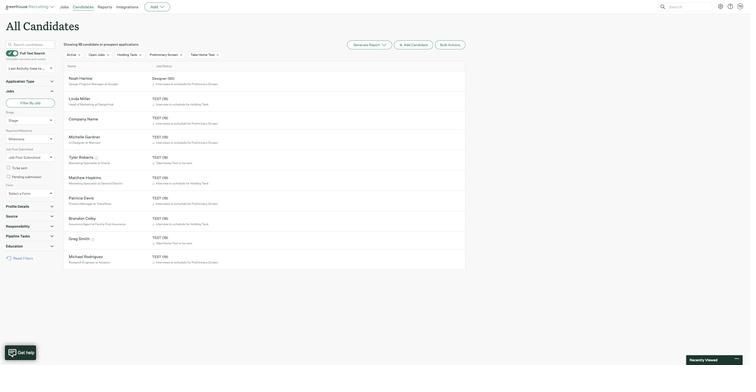 Task type: vqa. For each thing, say whether or not it's contained in the screenshot.
"add" related to Add Filter
no



Task type: describe. For each thing, give the bounding box(es) containing it.
(includes
[[6, 57, 18, 61]]

interview to schedule for holding tank link for colby
[[152, 222, 210, 227]]

reports link
[[98, 4, 112, 9]]

8 (19) from the top
[[162, 236, 168, 240]]

screen for michael rodriguez
[[208, 261, 218, 265]]

preliminary for noah harlow
[[192, 82, 208, 86]]

reached
[[6, 129, 18, 133]]

designhub
[[98, 103, 114, 106]]

to for interview to schedule for holding tank link corresponding to hopkins
[[169, 182, 172, 186]]

google
[[108, 82, 118, 86]]

td button
[[738, 3, 744, 9]]

oracle
[[101, 161, 110, 165]]

linda miller head of marketing at designhub
[[69, 96, 114, 106]]

1 test (19) interviews to schedule for preliminary screen from the top
[[152, 116, 218, 126]]

all
[[6, 19, 21, 33]]

job/status
[[156, 64, 172, 68]]

at inside noah harlow design program manager at google
[[105, 82, 107, 86]]

ui
[[69, 141, 72, 145]]

to for rodriguez "interviews to schedule for preliminary screen" link
[[171, 261, 174, 265]]

be for second take home test to be sent link from the top of the page
[[182, 242, 186, 246]]

2 interviews from the top
[[156, 122, 170, 126]]

travelnow
[[97, 202, 111, 206]]

matthew hopkins link
[[69, 176, 101, 181]]

recently viewed
[[690, 359, 718, 363]]

interview for brandon colby
[[156, 223, 169, 226]]

pipeline
[[6, 235, 19, 239]]

(50)
[[168, 77, 175, 81]]

preliminary for michelle gardner
[[192, 141, 208, 145]]

Pending submission checkbox
[[7, 175, 10, 178]]

0 vertical spatial take
[[191, 53, 198, 57]]

td button
[[737, 2, 745, 10]]

1 take home test to be sent link from the top
[[152, 161, 194, 166]]

select a form
[[9, 192, 31, 196]]

michelle gardner ui designer at walmart
[[69, 135, 101, 145]]

integrations
[[116, 4, 139, 9]]

filter by job
[[20, 101, 41, 105]]

type
[[26, 79, 34, 83]]

holding for matthew hopkins
[[190, 182, 201, 186]]

1 vertical spatial form
[[22, 192, 31, 196]]

matthew
[[69, 176, 85, 181]]

test (19) interview to schedule for holding tank for miller
[[152, 97, 209, 106]]

candidate reports are now available! apply filters and select "view in app" element
[[348, 41, 393, 49]]

applications
[[119, 42, 139, 47]]

(19) for davis
[[162, 196, 168, 201]]

full text search (includes resumes and notes)
[[6, 51, 46, 61]]

to for "interviews to schedule for preliminary screen" link associated with gardner
[[171, 141, 174, 145]]

tank for linda miller
[[202, 103, 209, 106]]

test for colby
[[152, 217, 161, 221]]

patricia
[[69, 196, 83, 201]]

greg smith has been in take home test for more than 7 days image
[[91, 239, 95, 242]]

be for 1st take home test to be sent link from the top of the page
[[182, 161, 186, 165]]

walmart
[[89, 141, 101, 145]]

screen for patricia davis
[[208, 202, 218, 206]]

schedule for hopkins
[[173, 182, 185, 186]]

take for 1st take home test to be sent link from the top of the page
[[156, 161, 163, 165]]

1 vertical spatial job post submitted
[[9, 156, 40, 160]]

test (19) take home test to be sent for second take home test to be sent link from the top of the page
[[152, 236, 192, 246]]

davis
[[84, 196, 94, 201]]

michael rodriguez link
[[69, 255, 103, 260]]

1 vertical spatial candidates
[[23, 19, 79, 33]]

schedule for colby
[[173, 223, 185, 226]]

(19) for colby
[[162, 217, 168, 221]]

first
[[105, 223, 112, 226]]

miller
[[80, 96, 90, 101]]

2 vertical spatial sent
[[186, 242, 192, 246]]

schedule for rodriguez
[[174, 261, 187, 265]]

stage element
[[6, 110, 55, 129]]

td
[[739, 5, 743, 8]]

text
[[27, 51, 33, 55]]

to
[[12, 166, 16, 170]]

interview for matthew hopkins
[[156, 182, 169, 186]]

1 vertical spatial submitted
[[23, 156, 40, 160]]

configure image
[[718, 3, 724, 9]]

for for gardner
[[188, 141, 191, 145]]

linda
[[69, 96, 79, 101]]

colby
[[85, 216, 96, 221]]

tyler roberts
[[69, 155, 94, 160]]

reset filters button
[[6, 254, 35, 263]]

greenhouse recruiting image
[[6, 4, 50, 10]]

bulk
[[441, 43, 448, 47]]

engineer
[[82, 261, 95, 265]]

last activity (new to old)
[[9, 66, 49, 70]]

program
[[79, 82, 91, 86]]

8 test from the top
[[152, 236, 161, 240]]

add candidate
[[404, 43, 428, 47]]

schedule for harlow
[[174, 82, 187, 86]]

designer inside the designer (50) interviews to schedule for preliminary screen
[[152, 77, 167, 81]]

1 horizontal spatial name
[[87, 117, 98, 122]]

preliminary for patricia davis
[[192, 202, 208, 206]]

(19) for gardner
[[162, 135, 168, 139]]

take for second take home test to be sent link from the top of the page
[[156, 242, 163, 246]]

1 vertical spatial job
[[6, 148, 11, 151]]

michelle gardner link
[[69, 135, 100, 140]]

test (19) interviews to schedule for preliminary screen for rodriguez
[[152, 255, 218, 265]]

reset
[[13, 257, 22, 261]]

manager inside patricia davis product manager at travelnow
[[80, 202, 93, 206]]

0 vertical spatial sent
[[186, 161, 192, 165]]

viewed
[[706, 359, 718, 363]]

0 horizontal spatial name
[[68, 64, 76, 68]]

0 vertical spatial candidates
[[73, 4, 94, 9]]

harlow
[[79, 76, 93, 81]]

product
[[69, 202, 80, 206]]

manager inside noah harlow design program manager at google
[[92, 82, 104, 86]]

1 specialist from the top
[[84, 161, 97, 165]]

at inside patricia davis product manager at travelnow
[[93, 202, 96, 206]]

0 vertical spatial job post submitted
[[6, 148, 33, 151]]

test (19) take home test to be sent for 1st take home test to be sent link from the top of the page
[[152, 156, 192, 165]]

to for "interviews to schedule for preliminary screen" link related to harlow
[[171, 82, 174, 86]]

designer inside michelle gardner ui designer at walmart
[[72, 141, 85, 145]]

0 vertical spatial home
[[199, 53, 208, 57]]

interview to schedule for holding tank link for hopkins
[[152, 181, 210, 186]]

add candidate link
[[395, 41, 434, 49]]

for for harlow
[[188, 82, 191, 86]]

(new
[[30, 66, 38, 70]]

1 vertical spatial home
[[163, 161, 172, 165]]

1 vertical spatial be
[[16, 166, 20, 170]]

full
[[20, 51, 26, 55]]

rodriguez
[[84, 255, 103, 260]]

test (19) interviews to schedule for preliminary screen for davis
[[152, 196, 218, 206]]

design
[[69, 82, 79, 86]]

greg smith
[[69, 237, 90, 242]]

4 test from the top
[[152, 156, 161, 160]]

at down tyler roberts has been in take home test for more than 7 days 'icon'
[[98, 161, 100, 165]]

last
[[9, 66, 16, 70]]

submission
[[25, 175, 42, 179]]

for for hopkins
[[186, 182, 190, 186]]

linda miller link
[[69, 96, 90, 102]]

agent
[[83, 223, 91, 226]]

marketing inside "matthew hopkins marketing specialist at general electric"
[[69, 182, 83, 186]]

preliminary screen
[[150, 53, 178, 57]]

reports
[[98, 4, 112, 9]]

brandon colby insurance agent at family first insurance
[[69, 216, 126, 226]]

education
[[6, 244, 23, 249]]

filters
[[23, 257, 33, 261]]

0 vertical spatial post
[[12, 148, 18, 151]]

1 vertical spatial jobs
[[98, 53, 105, 57]]

1 vertical spatial marketing
[[69, 161, 83, 165]]

application
[[6, 79, 25, 83]]

tyler
[[69, 155, 78, 160]]

interviews for noah harlow
[[156, 82, 170, 86]]

0 vertical spatial milestone
[[19, 129, 32, 133]]

report
[[369, 43, 380, 47]]

for for davis
[[188, 202, 191, 206]]

marketing specialist at oracle
[[69, 161, 110, 165]]

schedule for miller
[[173, 103, 185, 106]]

tasks
[[20, 235, 30, 239]]

10
[[78, 42, 82, 47]]

add for add candidate
[[404, 43, 411, 47]]

gardner
[[85, 135, 100, 140]]



Task type: locate. For each thing, give the bounding box(es) containing it.
schedule for davis
[[174, 202, 187, 206]]

interviews to schedule for preliminary screen link for harlow
[[152, 82, 219, 87]]

select
[[9, 192, 19, 196]]

job post submitted up to be sent
[[9, 156, 40, 160]]

3 interview to schedule for holding tank link from the top
[[152, 222, 210, 227]]

3 test from the top
[[152, 135, 161, 139]]

to for miller's interview to schedule for holding tank link
[[169, 103, 172, 106]]

recently
[[690, 359, 705, 363]]

reset filters
[[13, 257, 33, 261]]

1 (19) from the top
[[162, 97, 168, 101]]

tyler roberts has been in take home test for more than 7 days image
[[94, 157, 99, 160]]

milestone down stage element
[[19, 129, 32, 133]]

2 interviews to schedule for preliminary screen link from the top
[[152, 121, 219, 126]]

3 interviews to schedule for preliminary screen link from the top
[[152, 141, 219, 145]]

1 vertical spatial designer
[[72, 141, 85, 145]]

2 vertical spatial interview to schedule for holding tank link
[[152, 222, 210, 227]]

noah harlow design program manager at google
[[69, 76, 118, 86]]

6 test from the top
[[152, 196, 161, 201]]

for
[[188, 82, 191, 86], [186, 103, 190, 106], [188, 122, 191, 126], [188, 141, 191, 145], [186, 182, 190, 186], [188, 202, 191, 206], [186, 223, 190, 226], [188, 261, 191, 265]]

1 vertical spatial test (19) interview to schedule for holding tank
[[152, 176, 209, 186]]

0 horizontal spatial insurance
[[69, 223, 82, 226]]

0 vertical spatial name
[[68, 64, 76, 68]]

0 horizontal spatial designer
[[72, 141, 85, 145]]

candidates
[[73, 4, 94, 9], [23, 19, 79, 33]]

pending
[[12, 175, 24, 179]]

submitted down reached milestone element at the top of page
[[19, 148, 33, 151]]

at down rodriguez on the left of the page
[[95, 261, 98, 265]]

manager down davis
[[80, 202, 93, 206]]

2 test (19) take home test to be sent from the top
[[152, 236, 192, 246]]

details
[[18, 205, 29, 209]]

0 vertical spatial manager
[[92, 82, 104, 86]]

interviews inside the designer (50) interviews to schedule for preliminary screen
[[156, 82, 170, 86]]

0 vertical spatial specialist
[[84, 161, 97, 165]]

1 horizontal spatial form
[[22, 192, 31, 196]]

schedule inside the designer (50) interviews to schedule for preliminary screen
[[174, 82, 187, 86]]

(19)
[[162, 97, 168, 101], [162, 116, 168, 120], [162, 135, 168, 139], [162, 156, 168, 160], [162, 176, 168, 180], [162, 196, 168, 201], [162, 217, 168, 221], [162, 236, 168, 240], [162, 255, 168, 259]]

interview to schedule for holding tank link for miller
[[152, 102, 210, 107]]

0 vertical spatial designer
[[152, 77, 167, 81]]

2 interview to schedule for holding tank link from the top
[[152, 181, 210, 186]]

to for "interviews to schedule for preliminary screen" link for davis
[[171, 202, 174, 206]]

0 horizontal spatial add
[[151, 4, 158, 9]]

4 interviews from the top
[[156, 202, 170, 206]]

4 test (19) interviews to schedule for preliminary screen from the top
[[152, 255, 218, 265]]

1 test (19) interview to schedule for holding tank from the top
[[152, 97, 209, 106]]

interviews for michael rodriguez
[[156, 261, 170, 265]]

marketing down the matthew
[[69, 182, 83, 186]]

1 vertical spatial manager
[[80, 202, 93, 206]]

michelle
[[69, 135, 84, 140]]

3 (19) from the top
[[162, 135, 168, 139]]

interviews to schedule for preliminary screen link for davis
[[152, 202, 219, 206]]

preliminary for michael rodriguez
[[192, 261, 208, 265]]

0 horizontal spatial form
[[6, 184, 13, 187]]

3 test (19) interviews to schedule for preliminary screen from the top
[[152, 196, 218, 206]]

all candidates
[[6, 19, 79, 33]]

1 vertical spatial add
[[404, 43, 411, 47]]

form down pending submission checkbox
[[6, 184, 13, 187]]

prospect
[[104, 42, 118, 47]]

open
[[89, 53, 97, 57]]

tank for matthew hopkins
[[202, 182, 209, 186]]

4 interviews to schedule for preliminary screen link from the top
[[152, 202, 219, 206]]

reached milestone element
[[6, 129, 55, 147]]

test
[[152, 97, 161, 101], [152, 116, 161, 120], [152, 135, 161, 139], [152, 156, 161, 160], [152, 176, 161, 180], [152, 196, 161, 201], [152, 217, 161, 221], [152, 236, 161, 240], [152, 255, 161, 259]]

generate report
[[354, 43, 380, 47]]

test for gardner
[[152, 135, 161, 139]]

test (19) interview to schedule for holding tank for colby
[[152, 217, 209, 226]]

add for add
[[151, 4, 158, 9]]

1 vertical spatial take
[[156, 161, 163, 165]]

0 horizontal spatial jobs
[[6, 89, 14, 93]]

application type
[[6, 79, 34, 83]]

9 test from the top
[[152, 255, 161, 259]]

designer left '(50)'
[[152, 77, 167, 81]]

1 interviews from the top
[[156, 82, 170, 86]]

2 vertical spatial be
[[182, 242, 186, 246]]

3 interviews from the top
[[156, 141, 170, 145]]

add inside "link"
[[404, 43, 411, 47]]

submitted up to be sent
[[23, 156, 40, 160]]

designer
[[152, 77, 167, 81], [72, 141, 85, 145]]

marketing down tyler
[[69, 161, 83, 165]]

candidates link
[[73, 4, 94, 9]]

to be sent
[[12, 166, 27, 170]]

last activity (new to old) option
[[9, 66, 49, 70]]

marketing
[[80, 103, 94, 106], [69, 161, 83, 165], [69, 182, 83, 186]]

1 horizontal spatial add
[[404, 43, 411, 47]]

matthew hopkins marketing specialist at general electric
[[69, 176, 123, 186]]

patricia davis link
[[69, 196, 94, 202]]

holding for brandon colby
[[190, 223, 201, 226]]

7 test from the top
[[152, 217, 161, 221]]

specialist down hopkins
[[84, 182, 97, 186]]

0 vertical spatial marketing
[[80, 103, 94, 106]]

notes)
[[37, 57, 46, 61]]

2 vertical spatial interview
[[156, 223, 169, 226]]

2 vertical spatial test
[[172, 242, 178, 246]]

candidate
[[412, 43, 428, 47]]

insurance down the brandon
[[69, 223, 82, 226]]

at inside linda miller head of marketing at designhub
[[95, 103, 98, 106]]

brandon
[[69, 216, 85, 221]]

3 test (19) interview to schedule for holding tank from the top
[[152, 217, 209, 226]]

actions
[[449, 43, 461, 47]]

jobs right open
[[98, 53, 105, 57]]

1 vertical spatial sent
[[21, 166, 27, 170]]

test for hopkins
[[152, 176, 161, 180]]

(19) for miller
[[162, 97, 168, 101]]

1 test from the top
[[152, 97, 161, 101]]

job post submitted element
[[6, 147, 55, 166]]

candidates down jobs link
[[23, 19, 79, 33]]

name right the 'company'
[[87, 117, 98, 122]]

resumes
[[19, 57, 31, 61]]

to for interview to schedule for holding tank link related to colby
[[169, 223, 172, 226]]

Search candidates field
[[6, 41, 55, 49]]

post up to be sent
[[15, 156, 23, 160]]

specialist down roberts
[[84, 161, 97, 165]]

0 vertical spatial test (19) interview to schedule for holding tank
[[152, 97, 209, 106]]

checkmark image
[[8, 51, 12, 55]]

7 (19) from the top
[[162, 217, 168, 221]]

hopkins
[[86, 176, 101, 181]]

test for rodriguez
[[152, 255, 161, 259]]

1 test (19) take home test to be sent from the top
[[152, 156, 192, 165]]

family
[[95, 223, 105, 226]]

2 insurance from the left
[[112, 223, 126, 226]]

0 vertical spatial test (19) take home test to be sent
[[152, 156, 192, 165]]

job post submitted down reached milestone element at the top of page
[[6, 148, 33, 151]]

smith
[[79, 237, 90, 242]]

tyler roberts link
[[69, 155, 94, 161]]

0 vertical spatial interview
[[156, 103, 169, 106]]

2 vertical spatial job
[[9, 156, 15, 160]]

general
[[101, 182, 112, 186]]

0 vertical spatial take home test to be sent link
[[152, 161, 194, 166]]

at inside "matthew hopkins marketing specialist at general electric"
[[98, 182, 100, 186]]

pipeline tasks
[[6, 235, 30, 239]]

1 vertical spatial test (19) take home test to be sent
[[152, 236, 192, 246]]

test for davis
[[152, 196, 161, 201]]

candidates right jobs link
[[73, 4, 94, 9]]

0 vertical spatial interview to schedule for holding tank link
[[152, 102, 210, 107]]

interviews for michelle gardner
[[156, 141, 170, 145]]

0 vertical spatial jobs
[[60, 4, 69, 9]]

test for miller
[[152, 97, 161, 101]]

2 test from the top
[[152, 116, 161, 120]]

tank for brandon colby
[[202, 223, 209, 226]]

responsibility
[[6, 225, 30, 229]]

for for miller
[[186, 103, 190, 106]]

holding tank
[[117, 53, 137, 57]]

1 interviews to schedule for preliminary screen link from the top
[[152, 82, 219, 87]]

at left general
[[98, 182, 100, 186]]

at inside michael rodriguez research engineer at amazon
[[95, 261, 98, 265]]

at left designhub
[[95, 103, 98, 106]]

test (19) interview to schedule for holding tank for hopkins
[[152, 176, 209, 186]]

active
[[67, 53, 76, 57]]

5 interviews to schedule for preliminary screen link from the top
[[152, 261, 219, 265]]

2 horizontal spatial jobs
[[98, 53, 105, 57]]

reached milestone
[[6, 129, 32, 133]]

preliminary inside the designer (50) interviews to schedule for preliminary screen
[[192, 82, 208, 86]]

bulk actions link
[[435, 41, 466, 49]]

insurance
[[69, 223, 82, 226], [112, 223, 126, 226]]

specialist
[[84, 161, 97, 165], [84, 182, 97, 186]]

a
[[19, 192, 21, 196]]

5 interviews from the top
[[156, 261, 170, 265]]

1 vertical spatial take home test to be sent link
[[152, 241, 194, 246]]

test (19) interviews to schedule for preliminary screen for gardner
[[152, 135, 218, 145]]

form right a
[[22, 192, 31, 196]]

2 vertical spatial home
[[163, 242, 172, 246]]

2 (19) from the top
[[162, 116, 168, 120]]

at right agent
[[92, 223, 95, 226]]

1 horizontal spatial designer
[[152, 77, 167, 81]]

jobs left candidates link on the left top of the page
[[60, 4, 69, 9]]

noah harlow link
[[69, 76, 93, 82]]

michael rodriguez research engineer at amazon
[[69, 255, 110, 265]]

1 vertical spatial interview
[[156, 182, 169, 186]]

0 vertical spatial job
[[34, 101, 41, 105]]

interviews to schedule for preliminary screen link for gardner
[[152, 141, 219, 145]]

be
[[182, 161, 186, 165], [16, 166, 20, 170], [182, 242, 186, 246]]

designer (50) interviews to schedule for preliminary screen
[[152, 77, 218, 86]]

source
[[6, 215, 18, 219]]

at inside michelle gardner ui designer at walmart
[[86, 141, 88, 145]]

6 (19) from the top
[[162, 196, 168, 201]]

milestone down reached milestone
[[9, 137, 24, 141]]

0 vertical spatial form
[[6, 184, 13, 187]]

Search text field
[[669, 3, 708, 10]]

screen for noah harlow
[[208, 82, 218, 86]]

search
[[34, 51, 45, 55]]

2 test (19) interviews to schedule for preliminary screen from the top
[[152, 135, 218, 145]]

test (19) interviews to schedule for preliminary screen
[[152, 116, 218, 126], [152, 135, 218, 145], [152, 196, 218, 206], [152, 255, 218, 265]]

0 vertical spatial add
[[151, 4, 158, 9]]

2 specialist from the top
[[84, 182, 97, 186]]

(19) for hopkins
[[162, 176, 168, 180]]

2 vertical spatial test (19) interview to schedule for holding tank
[[152, 217, 209, 226]]

name down active
[[68, 64, 76, 68]]

profile details
[[6, 205, 29, 209]]

1 vertical spatial stage
[[9, 119, 18, 123]]

To be sent checkbox
[[7, 166, 10, 170]]

interviews to schedule for preliminary screen link for rodriguez
[[152, 261, 219, 265]]

old)
[[42, 66, 49, 70]]

insurance right first
[[112, 223, 126, 226]]

1 vertical spatial specialist
[[84, 182, 97, 186]]

generate report button
[[348, 41, 393, 49]]

noah
[[69, 76, 79, 81]]

2 vertical spatial jobs
[[6, 89, 14, 93]]

2 test (19) interview to schedule for holding tank from the top
[[152, 176, 209, 186]]

add button
[[145, 2, 170, 11]]

for for colby
[[186, 223, 190, 226]]

designer down michelle
[[72, 141, 85, 145]]

job inside button
[[34, 101, 41, 105]]

schedule for gardner
[[174, 141, 187, 145]]

1 vertical spatial interview to schedule for holding tank link
[[152, 181, 210, 186]]

holding for linda miller
[[190, 103, 201, 106]]

greg
[[69, 237, 78, 242]]

stage
[[6, 111, 14, 114], [9, 119, 18, 123]]

0 vertical spatial be
[[182, 161, 186, 165]]

1 horizontal spatial insurance
[[112, 223, 126, 226]]

form element
[[6, 183, 55, 202]]

jobs link
[[60, 4, 69, 9]]

at inside brandon colby insurance agent at family first insurance
[[92, 223, 95, 226]]

(19) for rodriguez
[[162, 255, 168, 259]]

test
[[208, 53, 215, 57], [172, 161, 178, 165], [172, 242, 178, 246]]

1 insurance from the left
[[69, 223, 82, 226]]

or
[[100, 42, 103, 47]]

screen inside the designer (50) interviews to schedule for preliminary screen
[[208, 82, 218, 86]]

at down davis
[[93, 202, 96, 206]]

at left google
[[105, 82, 107, 86]]

marketing inside linda miller head of marketing at designhub
[[80, 103, 94, 106]]

2 vertical spatial take
[[156, 242, 163, 246]]

at
[[105, 82, 107, 86], [95, 103, 98, 106], [86, 141, 88, 145], [98, 161, 100, 165], [98, 182, 100, 186], [93, 202, 96, 206], [92, 223, 95, 226], [95, 261, 98, 265]]

screen for michelle gardner
[[208, 141, 218, 145]]

3 interview from the top
[[156, 223, 169, 226]]

jobs
[[60, 4, 69, 9], [98, 53, 105, 57], [6, 89, 14, 93]]

1 interview from the top
[[156, 103, 169, 106]]

electric
[[112, 182, 123, 186]]

post down reached
[[12, 148, 18, 151]]

1 vertical spatial milestone
[[9, 137, 24, 141]]

interview for linda miller
[[156, 103, 169, 106]]

to inside the designer (50) interviews to schedule for preliminary screen
[[171, 82, 174, 86]]

brandon colby link
[[69, 216, 96, 222]]

marketing down miller on the left of page
[[80, 103, 94, 106]]

specialist inside "matthew hopkins marketing specialist at general electric"
[[84, 182, 97, 186]]

1 vertical spatial test
[[172, 161, 178, 165]]

1 interview to schedule for holding tank link from the top
[[152, 102, 210, 107]]

0 vertical spatial submitted
[[19, 148, 33, 151]]

filter by job button
[[6, 99, 55, 108]]

0 vertical spatial test
[[208, 53, 215, 57]]

at down michelle gardner link
[[86, 141, 88, 145]]

amazon
[[99, 261, 110, 265]]

2 interview from the top
[[156, 182, 169, 186]]

candidate
[[83, 42, 99, 47]]

to for 4th "interviews to schedule for preliminary screen" link from the bottom
[[171, 122, 174, 126]]

greg smith link
[[69, 237, 90, 242]]

company
[[69, 117, 86, 122]]

open jobs
[[89, 53, 105, 57]]

9 (19) from the top
[[162, 255, 168, 259]]

jobs down application
[[6, 89, 14, 93]]

for inside the designer (50) interviews to schedule for preliminary screen
[[188, 82, 191, 86]]

add inside "popup button"
[[151, 4, 158, 9]]

profile
[[6, 205, 17, 209]]

interviews for patricia davis
[[156, 202, 170, 206]]

milestone
[[19, 129, 32, 133], [9, 137, 24, 141]]

0 vertical spatial stage
[[6, 111, 14, 114]]

patricia davis product manager at travelnow
[[69, 196, 111, 206]]

job post submitted
[[6, 148, 33, 151], [9, 156, 40, 160]]

for for rodriguez
[[188, 261, 191, 265]]

interviews to schedule for preliminary screen link
[[152, 82, 219, 87], [152, 121, 219, 126], [152, 141, 219, 145], [152, 202, 219, 206], [152, 261, 219, 265]]

2 vertical spatial marketing
[[69, 182, 83, 186]]

manager right program
[[92, 82, 104, 86]]

1 vertical spatial post
[[15, 156, 23, 160]]

michael
[[69, 255, 83, 260]]

1 horizontal spatial jobs
[[60, 4, 69, 9]]

5 test from the top
[[152, 176, 161, 180]]

1 vertical spatial name
[[87, 117, 98, 122]]

2 take home test to be sent link from the top
[[152, 241, 194, 246]]

5 (19) from the top
[[162, 176, 168, 180]]

4 (19) from the top
[[162, 156, 168, 160]]

job
[[34, 101, 41, 105], [6, 148, 11, 151], [9, 156, 15, 160]]



